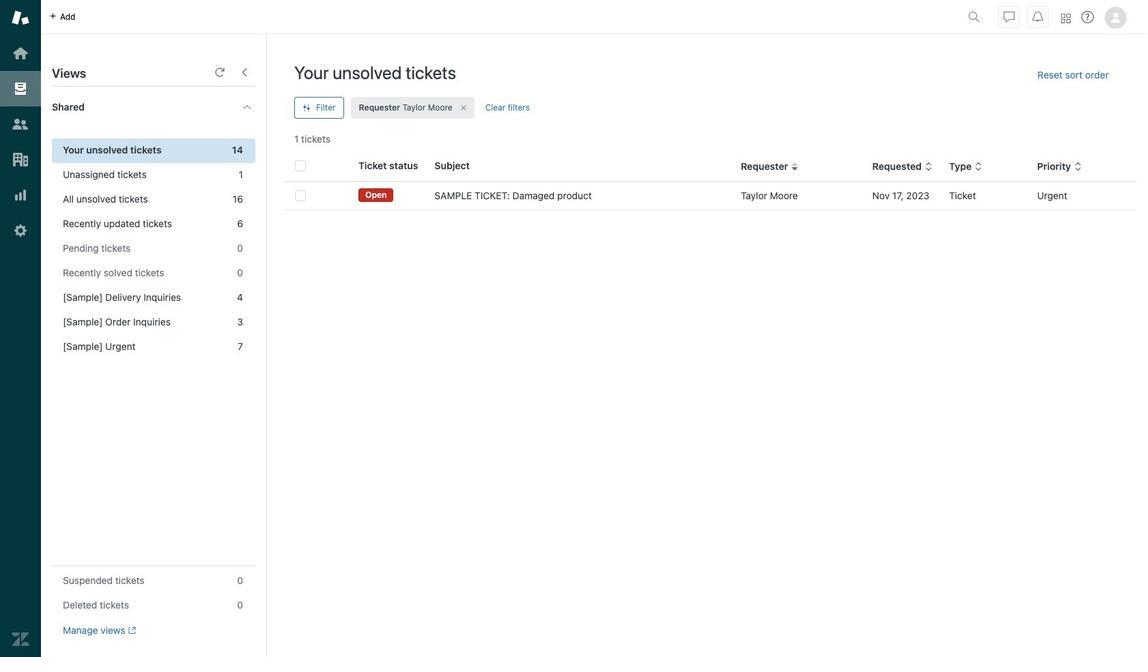 Task type: locate. For each thing, give the bounding box(es) containing it.
row
[[284, 182, 1137, 210]]

heading
[[41, 87, 266, 128]]

views image
[[12, 80, 29, 98]]

main element
[[0, 0, 41, 658]]

refresh views pane image
[[214, 67, 225, 78]]

get help image
[[1082, 11, 1094, 23]]

organizations image
[[12, 151, 29, 169]]

customers image
[[12, 115, 29, 133]]

zendesk image
[[12, 631, 29, 649]]



Task type: vqa. For each thing, say whether or not it's contained in the screenshot.
SEARCH BOX in the top left of the page
no



Task type: describe. For each thing, give the bounding box(es) containing it.
notifications image
[[1032, 11, 1043, 22]]

opens in a new tab image
[[125, 627, 136, 635]]

zendesk support image
[[12, 9, 29, 27]]

remove image
[[459, 104, 468, 112]]

get started image
[[12, 44, 29, 62]]

button displays agent's chat status as invisible. image
[[1004, 11, 1015, 22]]

admin image
[[12, 222, 29, 240]]

hide panel views image
[[239, 67, 250, 78]]

reporting image
[[12, 186, 29, 204]]

zendesk products image
[[1061, 13, 1071, 23]]



